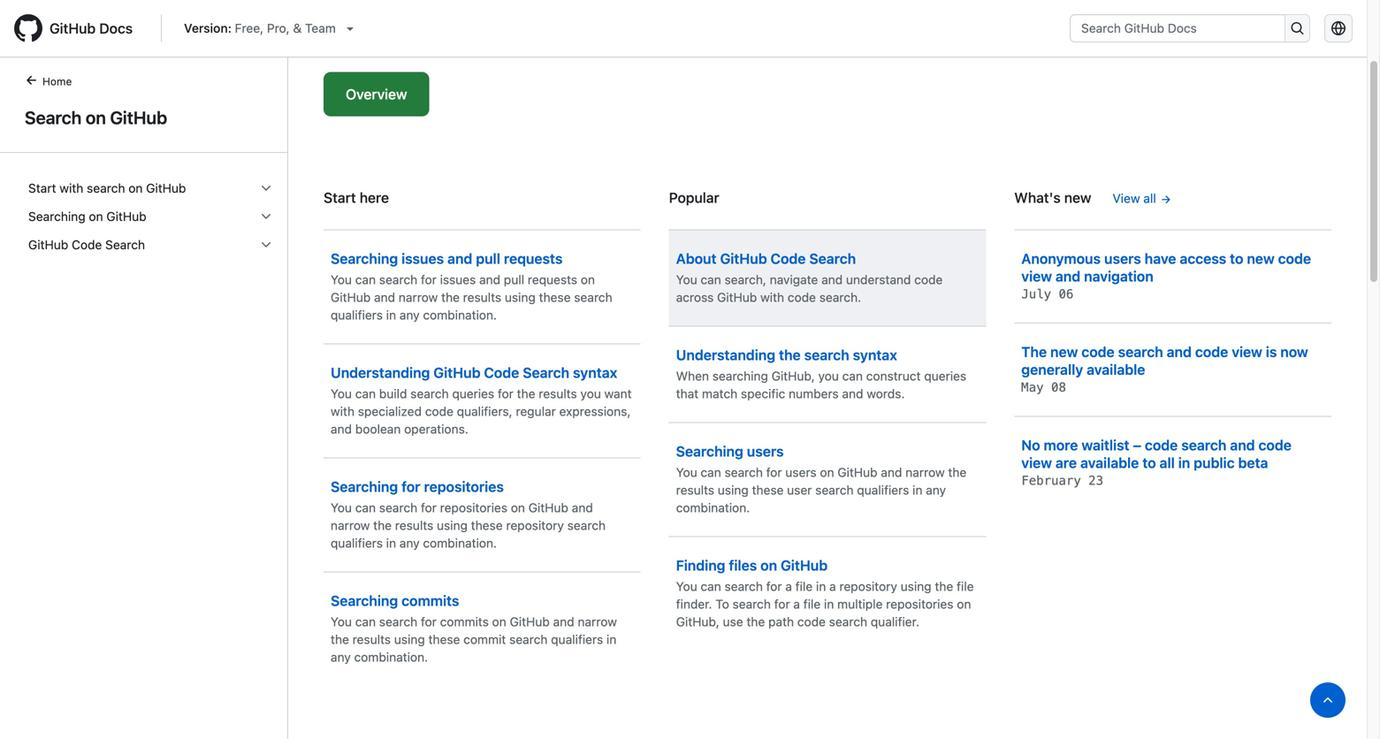 Task type: locate. For each thing, give the bounding box(es) containing it.
you inside the understanding the search syntax when searching github, you can construct queries that match specific numbers and words.
[[819, 369, 839, 383]]

you up expressions,
[[581, 387, 601, 401]]

github inside learn how to use the search functions available on github to find different types of information, like projects, people, and code.
[[786, 0, 851, 8]]

all inside no more waitlist – code search and code view are available to all in public beta february 23
[[1160, 455, 1175, 471]]

start inside start with search on github dropdown button
[[28, 181, 56, 195]]

and inside searching commits you can search for commits on github and narrow the results using these commit search qualifiers in any combination.
[[553, 615, 575, 629]]

repository
[[506, 518, 564, 533], [840, 579, 898, 594]]

using inside 'searching users you can search for users on github and narrow the results using these user search qualifiers in any combination.'
[[718, 483, 749, 498]]

search down home link
[[25, 107, 82, 128]]

results inside "searching issues and pull requests you can search for issues and pull requests on github and narrow the results using these search qualifiers in any combination."
[[463, 290, 502, 305]]

people,
[[324, 15, 390, 40]]

0 vertical spatial you
[[819, 369, 839, 383]]

issues
[[402, 250, 444, 267], [440, 272, 476, 287]]

0 vertical spatial repository
[[506, 518, 564, 533]]

sc 9kayk9 0 image
[[259, 210, 273, 224]]

results for understanding github code search syntax
[[539, 387, 577, 401]]

0 vertical spatial view
[[1022, 268, 1053, 285]]

view inside the new code search and code view is now generally available may 08
[[1232, 344, 1263, 360]]

queries
[[925, 369, 967, 383], [452, 387, 495, 401]]

2 vertical spatial repositories
[[886, 597, 954, 612]]

2 vertical spatial view
[[1022, 455, 1053, 471]]

Search GitHub Docs search field
[[1071, 15, 1285, 42]]

0 horizontal spatial understanding
[[331, 364, 430, 381]]

available down the waitlist
[[1081, 455, 1140, 471]]

all left public
[[1160, 455, 1175, 471]]

search
[[518, 0, 579, 8], [87, 181, 125, 195], [379, 272, 418, 287], [574, 290, 613, 305], [1119, 344, 1164, 360], [805, 347, 850, 364], [411, 387, 449, 401], [1182, 437, 1227, 454], [725, 465, 763, 480], [816, 483, 854, 498], [379, 501, 418, 515], [568, 518, 606, 533], [725, 579, 763, 594], [733, 597, 771, 612], [379, 615, 418, 629], [829, 615, 868, 629], [510, 632, 548, 647]]

search down searching on github dropdown button
[[105, 237, 145, 252]]

1 vertical spatial repositories
[[440, 501, 508, 515]]

pull
[[476, 250, 501, 267], [504, 272, 525, 287]]

words.
[[867, 387, 905, 401]]

0 vertical spatial with
[[60, 181, 83, 195]]

navigation
[[1085, 268, 1154, 285]]

1 horizontal spatial code
[[484, 364, 519, 381]]

understanding inside the understanding the search syntax when searching github, you can construct queries that match specific numbers and words.
[[676, 347, 776, 364]]

with inside understanding github code search syntax you can build search queries for the results you want with specialized code qualifiers, regular expressions, and boolean operations.
[[331, 404, 355, 419]]

qualifiers inside "searching issues and pull requests you can search for issues and pull requests on github and narrow the results using these search qualifiers in any combination."
[[331, 308, 383, 322]]

repositories inside finding files on github you can search for a file in a repository using the file finder. to search for a file in multiple repositories on github, use the path code search qualifier.
[[886, 597, 954, 612]]

0 horizontal spatial github,
[[676, 615, 720, 629]]

code
[[1279, 250, 1312, 267], [915, 272, 943, 287], [788, 290, 816, 305], [1082, 344, 1115, 360], [1196, 344, 1229, 360], [425, 404, 454, 419], [1145, 437, 1178, 454], [1259, 437, 1292, 454], [798, 615, 826, 629]]

0 horizontal spatial start
[[28, 181, 56, 195]]

search inside understanding github code search syntax you can build search queries for the results you want with specialized code qualifiers, regular expressions, and boolean operations.
[[523, 364, 570, 381]]

you inside finding files on github you can search for a file in a repository using the file finder. to search for a file in multiple repositories on github, use the path code search qualifier.
[[676, 579, 698, 594]]

with up searching on github
[[60, 181, 83, 195]]

searching inside 'searching users you can search for users on github and narrow the results using these user search qualifiers in any combination.'
[[676, 443, 744, 460]]

the inside learn how to use the search functions available on github to find different types of information, like projects, people, and code.
[[483, 0, 513, 8]]

1 vertical spatial available
[[1087, 361, 1146, 378]]

you
[[331, 272, 352, 287], [676, 272, 698, 287], [331, 387, 352, 401], [676, 465, 698, 480], [331, 501, 352, 515], [676, 579, 698, 594], [331, 615, 352, 629]]

code inside understanding github code search syntax you can build search queries for the results you want with specialized code qualifiers, regular expressions, and boolean operations.
[[425, 404, 454, 419]]

syntax inside the understanding the search syntax when searching github, you can construct queries that match specific numbers and words.
[[853, 347, 898, 364]]

on inside searching commits you can search for commits on github and narrow the results using these commit search qualifiers in any combination.
[[492, 615, 507, 629]]

0 horizontal spatial pull
[[476, 250, 501, 267]]

code inside 'anonymous users have access to new code view and navigation july 06'
[[1279, 250, 1312, 267]]

home
[[42, 75, 72, 88]]

code for about github code search
[[771, 250, 806, 267]]

commit
[[464, 632, 506, 647]]

1 horizontal spatial users
[[786, 465, 817, 480]]

july
[[1022, 287, 1052, 302]]

0 vertical spatial understanding
[[676, 347, 776, 364]]

2 vertical spatial users
[[786, 465, 817, 480]]

1 vertical spatial with
[[761, 290, 785, 305]]

1 horizontal spatial understanding
[[676, 347, 776, 364]]

about
[[676, 250, 717, 267]]

available
[[673, 0, 753, 8], [1087, 361, 1146, 378], [1081, 455, 1140, 471]]

view
[[1113, 191, 1141, 206]]

users up user
[[786, 465, 817, 480]]

view down no
[[1022, 455, 1053, 471]]

results inside 'searching users you can search for users on github and narrow the results using these user search qualifiers in any combination.'
[[676, 483, 715, 498]]

1 horizontal spatial you
[[819, 369, 839, 383]]

available right generally
[[1087, 361, 1146, 378]]

2 sc 9kayk9 0 image from the top
[[259, 238, 273, 252]]

2 horizontal spatial with
[[761, 290, 785, 305]]

1 horizontal spatial queries
[[925, 369, 967, 383]]

can inside 'searching users you can search for users on github and narrow the results using these user search qualifiers in any combination.'
[[701, 465, 722, 480]]

version: free, pro, & team
[[184, 21, 336, 35]]

requests
[[504, 250, 563, 267], [528, 272, 578, 287]]

users for anonymous
[[1105, 250, 1142, 267]]

in
[[386, 308, 396, 322], [1179, 455, 1191, 471], [913, 483, 923, 498], [386, 536, 396, 551], [816, 579, 826, 594], [824, 597, 834, 612], [607, 632, 617, 647]]

0 vertical spatial new
[[1065, 189, 1092, 206]]

for
[[421, 272, 437, 287], [498, 387, 514, 401], [767, 465, 782, 480], [402, 479, 421, 495], [421, 501, 437, 515], [767, 579, 782, 594], [775, 597, 790, 612], [421, 615, 437, 629]]

on inside searching for repositories you can search for repositories on github and narrow the results using these repository search qualifiers in any combination.
[[511, 501, 525, 515]]

available inside learn how to use the search functions available on github to find different types of information, like projects, people, and code.
[[673, 0, 753, 8]]

08
[[1052, 380, 1067, 395]]

using inside finding files on github you can search for a file in a repository using the file finder. to search for a file in multiple repositories on github, use the path code search qualifier.
[[901, 579, 932, 594]]

combination. inside searching commits you can search for commits on github and narrow the results using these commit search qualifiers in any combination.
[[354, 650, 428, 665]]

understanding up build
[[331, 364, 430, 381]]

available right functions at the top left
[[673, 0, 753, 8]]

code up navigate
[[771, 250, 806, 267]]

understanding for understanding the search syntax
[[676, 347, 776, 364]]

searching commits you can search for commits on github and narrow the results using these commit search qualifiers in any combination.
[[331, 593, 617, 665]]

1 vertical spatial repository
[[840, 579, 898, 594]]

may
[[1022, 380, 1044, 395]]

syntax up construct
[[853, 347, 898, 364]]

code inside understanding github code search syntax you can build search queries for the results you want with specialized code qualifiers, regular expressions, and boolean operations.
[[484, 364, 519, 381]]

these inside searching for repositories you can search for repositories on github and narrow the results using these repository search qualifiers in any combination.
[[471, 518, 503, 533]]

repository inside searching for repositories you can search for repositories on github and narrow the results using these repository search qualifiers in any combination.
[[506, 518, 564, 533]]

search inside dropdown button
[[87, 181, 125, 195]]

tooltip
[[1311, 683, 1346, 718]]

1 vertical spatial pull
[[504, 272, 525, 287]]

0 vertical spatial pull
[[476, 250, 501, 267]]

0 horizontal spatial use
[[446, 0, 479, 8]]

qualifiers
[[331, 308, 383, 322], [857, 483, 910, 498], [331, 536, 383, 551], [551, 632, 603, 647]]

to left public
[[1143, 455, 1157, 471]]

1 vertical spatial users
[[747, 443, 784, 460]]

queries inside the understanding the search syntax when searching github, you can construct queries that match specific numbers and words.
[[925, 369, 967, 383]]

start left 'here'
[[324, 189, 356, 206]]

to left find
[[856, 0, 874, 8]]

qualifiers inside searching commits you can search for commits on github and narrow the results using these commit search qualifiers in any combination.
[[551, 632, 603, 647]]

finder.
[[676, 597, 712, 612]]

1 vertical spatial new
[[1248, 250, 1275, 267]]

searching inside "searching issues and pull requests you can search for issues and pull requests on github and narrow the results using these search qualifiers in any combination."
[[331, 250, 398, 267]]

1 vertical spatial use
[[723, 615, 744, 629]]

1 horizontal spatial use
[[723, 615, 744, 629]]

new up generally
[[1051, 344, 1079, 360]]

0 horizontal spatial syntax
[[573, 364, 618, 381]]

search.
[[820, 290, 862, 305]]

0 vertical spatial use
[[446, 0, 479, 8]]

searching inside searching for repositories you can search for repositories on github and narrow the results using these repository search qualifiers in any combination.
[[331, 479, 398, 495]]

new inside the new code search and code view is now generally available may 08
[[1051, 344, 1079, 360]]

0 vertical spatial queries
[[925, 369, 967, 383]]

0 vertical spatial available
[[673, 0, 753, 8]]

new right access
[[1248, 250, 1275, 267]]

results inside searching for repositories you can search for repositories on github and narrow the results using these repository search qualifiers in any combination.
[[395, 518, 434, 533]]

code up qualifiers,
[[484, 364, 519, 381]]

select language: current language is english image
[[1332, 21, 1346, 35]]

1 vertical spatial sc 9kayk9 0 image
[[259, 238, 273, 252]]

1 horizontal spatial repository
[[840, 579, 898, 594]]

on inside "searching issues and pull requests you can search for issues and pull requests on github and narrow the results using these search qualifiers in any combination."
[[581, 272, 595, 287]]

github
[[786, 0, 851, 8], [50, 20, 96, 37], [110, 107, 167, 128], [146, 181, 186, 195], [106, 209, 146, 224], [28, 237, 68, 252], [720, 250, 767, 267], [331, 290, 371, 305], [717, 290, 757, 305], [434, 364, 481, 381], [838, 465, 878, 480], [529, 501, 569, 515], [781, 557, 828, 574], [510, 615, 550, 629]]

1 vertical spatial syntax
[[573, 364, 618, 381]]

start up searching on github
[[28, 181, 56, 195]]

view left is
[[1232, 344, 1263, 360]]

with down navigate
[[761, 290, 785, 305]]

sc 9kayk9 0 image up sc 9kayk9 0 icon
[[259, 181, 273, 195]]

for inside 'searching users you can search for users on github and narrow the results using these user search qualifiers in any combination.'
[[767, 465, 782, 480]]

0 horizontal spatial all
[[1144, 191, 1157, 206]]

1 sc 9kayk9 0 image from the top
[[259, 181, 273, 195]]

0 vertical spatial syntax
[[853, 347, 898, 364]]

learn how to use the search functions available on github to find different types of information, like projects, people, and code.
[[324, 0, 1301, 40]]

narrow inside 'searching users you can search for users on github and narrow the results using these user search qualifiers in any combination.'
[[906, 465, 945, 480]]

narrow inside searching commits you can search for commits on github and narrow the results using these commit search qualifiers in any combination.
[[578, 615, 617, 629]]

search
[[25, 107, 82, 128], [105, 237, 145, 252], [810, 250, 856, 267], [523, 364, 570, 381]]

view up july
[[1022, 268, 1053, 285]]

queries up qualifiers,
[[452, 387, 495, 401]]

construct
[[867, 369, 921, 383]]

repositories
[[424, 479, 504, 495], [440, 501, 508, 515], [886, 597, 954, 612]]

06
[[1059, 287, 1074, 302]]

can
[[355, 272, 376, 287], [701, 272, 722, 287], [843, 369, 863, 383], [355, 387, 376, 401], [701, 465, 722, 480], [355, 501, 376, 515], [701, 579, 722, 594], [355, 615, 376, 629]]

search on github link
[[21, 104, 266, 131]]

generally
[[1022, 361, 1084, 378]]

no more waitlist – code search and code view are available to all in public beta february 23
[[1022, 437, 1292, 488]]

a
[[786, 579, 792, 594], [830, 579, 836, 594], [794, 597, 800, 612]]

sc 9kayk9 0 image down sc 9kayk9 0 icon
[[259, 238, 273, 252]]

github, up numbers
[[772, 369, 815, 383]]

qualifiers,
[[457, 404, 513, 419]]

like
[[1189, 0, 1219, 8]]

0 vertical spatial all
[[1144, 191, 1157, 206]]

0 vertical spatial commits
[[402, 593, 459, 609]]

to inside 'anonymous users have access to new code view and navigation july 06'
[[1230, 250, 1244, 267]]

beta
[[1239, 455, 1269, 471]]

github inside "searching issues and pull requests you can search for issues and pull requests on github and narrow the results using these search qualifiers in any combination."
[[331, 290, 371, 305]]

1 horizontal spatial github,
[[772, 369, 815, 383]]

1 vertical spatial all
[[1160, 455, 1175, 471]]

start
[[28, 181, 56, 195], [324, 189, 356, 206]]

with
[[60, 181, 83, 195], [761, 290, 785, 305], [331, 404, 355, 419]]

search up search.
[[810, 250, 856, 267]]

more
[[1044, 437, 1079, 454]]

None search field
[[1070, 14, 1311, 42]]

code down searching on github
[[72, 237, 102, 252]]

1 vertical spatial view
[[1232, 344, 1263, 360]]

code inside the about github code search you can search, navigate and understand code across github with code search.
[[771, 250, 806, 267]]

how
[[380, 0, 419, 8]]

2 horizontal spatial users
[[1105, 250, 1142, 267]]

public
[[1194, 455, 1235, 471]]

users down specific
[[747, 443, 784, 460]]

1 horizontal spatial pull
[[504, 272, 525, 287]]

searching inside searching commits you can search for commits on github and narrow the results using these commit search qualifiers in any combination.
[[331, 593, 398, 609]]

1 horizontal spatial start
[[324, 189, 356, 206]]

searching for users
[[676, 443, 744, 460]]

2 vertical spatial available
[[1081, 455, 1140, 471]]

triangle down image
[[343, 21, 357, 35]]

to right access
[[1230, 250, 1244, 267]]

the new code search and code view is now generally available may 08
[[1022, 344, 1309, 395]]

0 vertical spatial github,
[[772, 369, 815, 383]]

any inside "searching issues and pull requests you can search for issues and pull requests on github and narrow the results using these search qualifiers in any combination."
[[400, 308, 420, 322]]

use up code.
[[446, 0, 479, 8]]

search up regular on the bottom of page
[[523, 364, 570, 381]]

available for the
[[1087, 361, 1146, 378]]

1 vertical spatial queries
[[452, 387, 495, 401]]

syntax up want
[[573, 364, 618, 381]]

in inside 'searching users you can search for users on github and narrow the results using these user search qualifiers in any combination.'
[[913, 483, 923, 498]]

1 vertical spatial you
[[581, 387, 601, 401]]

to
[[423, 0, 441, 8], [856, 0, 874, 8], [1230, 250, 1244, 267], [1143, 455, 1157, 471]]

1 horizontal spatial syntax
[[853, 347, 898, 364]]

sc 9kayk9 0 image
[[259, 181, 273, 195], [259, 238, 273, 252]]

you
[[819, 369, 839, 383], [581, 387, 601, 401]]

0 horizontal spatial code
[[72, 237, 102, 252]]

understanding
[[676, 347, 776, 364], [331, 364, 430, 381]]

1 horizontal spatial all
[[1160, 455, 1175, 471]]

1 vertical spatial understanding
[[331, 364, 430, 381]]

you up numbers
[[819, 369, 839, 383]]

2 vertical spatial new
[[1051, 344, 1079, 360]]

0 horizontal spatial queries
[[452, 387, 495, 401]]

have
[[1145, 250, 1177, 267]]

search inside dropdown button
[[105, 237, 145, 252]]

all right view
[[1144, 191, 1157, 206]]

narrow
[[399, 290, 438, 305], [906, 465, 945, 480], [331, 518, 370, 533], [578, 615, 617, 629]]

0 horizontal spatial users
[[747, 443, 784, 460]]

new inside 'anonymous users have access to new code view and navigation july 06'
[[1248, 250, 1275, 267]]

projects,
[[1224, 0, 1301, 8]]

0 vertical spatial sc 9kayk9 0 image
[[259, 181, 273, 195]]

1 horizontal spatial with
[[331, 404, 355, 419]]

and inside the about github code search you can search, navigate and understand code across github with code search.
[[822, 272, 843, 287]]

you inside "searching issues and pull requests you can search for issues and pull requests on github and narrow the results using these search qualifiers in any combination."
[[331, 272, 352, 287]]

files
[[729, 557, 757, 574]]

use down to
[[723, 615, 744, 629]]

with left specialized
[[331, 404, 355, 419]]

understand
[[846, 272, 911, 287]]

0 horizontal spatial you
[[581, 387, 601, 401]]

file
[[796, 579, 813, 594], [957, 579, 974, 594], [804, 597, 821, 612]]

use inside finding files on github you can search for a file in a repository using the file finder. to search for a file in multiple repositories on github, use the path code search qualifier.
[[723, 615, 744, 629]]

in inside searching commits you can search for commits on github and narrow the results using these commit search qualifiers in any combination.
[[607, 632, 617, 647]]

code.
[[434, 15, 485, 40]]

functions
[[584, 0, 669, 8]]

understanding up searching
[[676, 347, 776, 364]]

results
[[463, 290, 502, 305], [539, 387, 577, 401], [676, 483, 715, 498], [395, 518, 434, 533], [353, 632, 391, 647]]

users up navigation
[[1105, 250, 1142, 267]]

github inside searching commits you can search for commits on github and narrow the results using these commit search qualifiers in any combination.
[[510, 615, 550, 629]]

results inside understanding github code search syntax you can build search queries for the results you want with specialized code qualifiers, regular expressions, and boolean operations.
[[539, 387, 577, 401]]

0 horizontal spatial with
[[60, 181, 83, 195]]

new right what's
[[1065, 189, 1092, 206]]

1 vertical spatial github,
[[676, 615, 720, 629]]

searching for on
[[28, 209, 85, 224]]

with inside the about github code search you can search, navigate and understand code across github with code search.
[[761, 290, 785, 305]]

available inside no more waitlist – code search and code view are available to all in public beta february 23
[[1081, 455, 1140, 471]]

navigate
[[770, 272, 819, 287]]

code
[[72, 237, 102, 252], [771, 250, 806, 267], [484, 364, 519, 381]]

scroll to top image
[[1321, 693, 1336, 708]]

1 vertical spatial requests
[[528, 272, 578, 287]]

github, down the finder.
[[676, 615, 720, 629]]

0 vertical spatial users
[[1105, 250, 1142, 267]]

queries inside understanding github code search syntax you can build search queries for the results you want with specialized code qualifiers, regular expressions, and boolean operations.
[[452, 387, 495, 401]]

with inside dropdown button
[[60, 181, 83, 195]]

using
[[505, 290, 536, 305], [718, 483, 749, 498], [437, 518, 468, 533], [901, 579, 932, 594], [394, 632, 425, 647]]

that
[[676, 387, 699, 401]]

for inside searching commits you can search for commits on github and narrow the results using these commit search qualifiers in any combination.
[[421, 615, 437, 629]]

2 horizontal spatial code
[[771, 250, 806, 267]]

0 horizontal spatial repository
[[506, 518, 564, 533]]

queries right construct
[[925, 369, 967, 383]]

these inside 'searching users you can search for users on github and narrow the results using these user search qualifiers in any combination.'
[[752, 483, 784, 498]]

overview
[[346, 86, 407, 103]]

are
[[1056, 455, 1077, 471]]

can inside understanding github code search syntax you can build search queries for the results you want with specialized code qualifiers, regular expressions, and boolean operations.
[[355, 387, 376, 401]]

2 vertical spatial with
[[331, 404, 355, 419]]

popular
[[669, 189, 720, 206]]



Task type: describe. For each thing, give the bounding box(es) containing it.
pro,
[[267, 21, 290, 35]]

on inside start with search on github dropdown button
[[128, 181, 143, 195]]

can inside searching for repositories you can search for repositories on github and narrow the results using these repository search qualifiers in any combination.
[[355, 501, 376, 515]]

can inside the understanding the search syntax when searching github, you can construct queries that match specific numbers and words.
[[843, 369, 863, 383]]

any inside 'searching users you can search for users on github and narrow the results using these user search qualifiers in any combination.'
[[926, 483, 946, 498]]

you inside understanding github code search syntax you can build search queries for the results you want with specialized code qualifiers, regular expressions, and boolean operations.
[[581, 387, 601, 401]]

can inside the about github code search you can search, navigate and understand code across github with code search.
[[701, 272, 722, 287]]

specific
[[741, 387, 786, 401]]

0 vertical spatial requests
[[504, 250, 563, 267]]

github inside finding files on github you can search for a file in a repository using the file finder. to search for a file in multiple repositories on github, use the path code search qualifier.
[[781, 557, 828, 574]]

and inside understanding github code search syntax you can build search queries for the results you want with specialized code qualifiers, regular expressions, and boolean operations.
[[331, 422, 352, 437]]

when
[[676, 369, 709, 383]]

combination. inside 'searching users you can search for users on github and narrow the results using these user search qualifiers in any combination.'
[[676, 501, 750, 515]]

you inside 'searching users you can search for users on github and narrow the results using these user search qualifiers in any combination.'
[[676, 465, 698, 480]]

numbers
[[789, 387, 839, 401]]

search inside the about github code search you can search, navigate and understand code across github with code search.
[[810, 250, 856, 267]]

and inside the new code search and code view is now generally available may 08
[[1167, 344, 1192, 360]]

waitlist
[[1082, 437, 1130, 454]]

specialized
[[358, 404, 422, 419]]

the inside 'searching users you can search for users on github and narrow the results using these user search qualifiers in any combination.'
[[949, 465, 967, 480]]

using for finding files on github
[[901, 579, 932, 594]]

view all
[[1113, 191, 1157, 206]]

search image
[[1291, 21, 1305, 35]]

narrow inside searching for repositories you can search for repositories on github and narrow the results using these repository search qualifiers in any combination.
[[331, 518, 370, 533]]

search inside the new code search and code view is now generally available may 08
[[1119, 344, 1164, 360]]

start for start here
[[324, 189, 356, 206]]

repository inside finding files on github you can search for a file in a repository using the file finder. to search for a file in multiple repositories on github, use the path code search qualifier.
[[840, 579, 898, 594]]

finding
[[676, 557, 726, 574]]

to inside no more waitlist – code search and code view are available to all in public beta february 23
[[1143, 455, 1157, 471]]

sc 9kayk9 0 image for start with search on github
[[259, 181, 273, 195]]

here
[[360, 189, 389, 206]]

the inside searching commits you can search for commits on github and narrow the results using these commit search qualifiers in any combination.
[[331, 632, 349, 647]]

regular
[[516, 404, 556, 419]]

view inside 'anonymous users have access to new code view and navigation july 06'
[[1022, 268, 1053, 285]]

1 horizontal spatial a
[[794, 597, 800, 612]]

access
[[1180, 250, 1227, 267]]

of
[[1054, 0, 1072, 8]]

path
[[769, 615, 794, 629]]

the
[[1022, 344, 1047, 360]]

qualifiers inside 'searching users you can search for users on github and narrow the results using these user search qualifiers in any combination.'
[[857, 483, 910, 498]]

search on github
[[25, 107, 167, 128]]

want
[[605, 387, 632, 401]]

any inside searching for repositories you can search for repositories on github and narrow the results using these repository search qualifiers in any combination.
[[400, 536, 420, 551]]

build
[[379, 387, 407, 401]]

searching for issues
[[331, 250, 398, 267]]

home link
[[18, 73, 100, 91]]

you inside searching commits you can search for commits on github and narrow the results using these commit search qualifiers in any combination.
[[331, 615, 352, 629]]

match
[[702, 387, 738, 401]]

searching on github button
[[21, 203, 280, 231]]

you inside the about github code search you can search, navigate and understand code across github with code search.
[[676, 272, 698, 287]]

sc 9kayk9 0 image for github code search
[[259, 238, 273, 252]]

operations.
[[404, 422, 469, 437]]

user
[[787, 483, 812, 498]]

github code search button
[[21, 231, 280, 259]]

february
[[1022, 474, 1082, 488]]

understanding the search syntax when searching github, you can construct queries that match specific numbers and words.
[[676, 347, 967, 401]]

for inside "searching issues and pull requests you can search for issues and pull requests on github and narrow the results using these search qualifiers in any combination."
[[421, 272, 437, 287]]

the inside searching for repositories you can search for repositories on github and narrow the results using these repository search qualifiers in any combination.
[[373, 518, 392, 533]]

0 vertical spatial issues
[[402, 250, 444, 267]]

and inside searching for repositories you can search for repositories on github and narrow the results using these repository search qualifiers in any combination.
[[572, 501, 593, 515]]

searching users you can search for users on github and narrow the results using these user search qualifiers in any combination.
[[676, 443, 967, 515]]

about github code search you can search, navigate and understand code across github with code search.
[[676, 250, 943, 305]]

types
[[999, 0, 1049, 8]]

narrow inside "searching issues and pull requests you can search for issues and pull requests on github and narrow the results using these search qualifiers in any combination."
[[399, 290, 438, 305]]

now
[[1281, 344, 1309, 360]]

start for start with search on github
[[28, 181, 56, 195]]

users for searching
[[747, 443, 784, 460]]

you inside understanding github code search syntax you can build search queries for the results you want with specialized code qualifiers, regular expressions, and boolean operations.
[[331, 387, 352, 401]]

on inside search on github link
[[86, 107, 106, 128]]

&
[[293, 21, 302, 35]]

and inside 'anonymous users have access to new code view and navigation july 06'
[[1056, 268, 1081, 285]]

searching for commits
[[331, 593, 398, 609]]

searching for for
[[331, 479, 398, 495]]

code for understanding github code search syntax
[[484, 364, 519, 381]]

you inside searching for repositories you can search for repositories on github and narrow the results using these repository search qualifiers in any combination.
[[331, 501, 352, 515]]

and inside 'searching users you can search for users on github and narrow the results using these user search qualifiers in any combination.'
[[881, 465, 903, 480]]

code inside dropdown button
[[72, 237, 102, 252]]

combination. inside "searching issues and pull requests you can search for issues and pull requests on github and narrow the results using these search qualifiers in any combination."
[[423, 308, 497, 322]]

searching
[[713, 369, 769, 383]]

1 vertical spatial commits
[[440, 615, 489, 629]]

docs
[[99, 20, 133, 37]]

new for what's new
[[1065, 189, 1092, 206]]

github, inside the understanding the search syntax when searching github, you can construct queries that match specific numbers and words.
[[772, 369, 815, 383]]

syntax inside understanding github code search syntax you can build search queries for the results you want with specialized code qualifiers, regular expressions, and boolean operations.
[[573, 364, 618, 381]]

searching for repositories you can search for repositories on github and narrow the results using these repository search qualifiers in any combination.
[[331, 479, 606, 551]]

these inside "searching issues and pull requests you can search for issues and pull requests on github and narrow the results using these search qualifiers in any combination."
[[539, 290, 571, 305]]

the inside understanding github code search syntax you can build search queries for the results you want with specialized code qualifiers, regular expressions, and boolean operations.
[[517, 387, 536, 401]]

anonymous
[[1022, 250, 1101, 267]]

start here
[[324, 189, 389, 206]]

–
[[1134, 437, 1142, 454]]

boolean
[[355, 422, 401, 437]]

using inside "searching issues and pull requests you can search for issues and pull requests on github and narrow the results using these search qualifiers in any combination."
[[505, 290, 536, 305]]

expressions,
[[560, 404, 631, 419]]

qualifiers inside searching for repositories you can search for repositories on github and narrow the results using these repository search qualifiers in any combination.
[[331, 536, 383, 551]]

github docs
[[50, 20, 133, 37]]

view all link
[[1113, 189, 1172, 208]]

overview link
[[324, 72, 429, 116]]

to
[[716, 597, 730, 612]]

the inside "searching issues and pull requests you can search for issues and pull requests on github and narrow the results using these search qualifiers in any combination."
[[441, 290, 460, 305]]

github inside searching for repositories you can search for repositories on github and narrow the results using these repository search qualifiers in any combination.
[[529, 501, 569, 515]]

2 horizontal spatial a
[[830, 579, 836, 594]]

what's new
[[1015, 189, 1092, 206]]

for inside understanding github code search syntax you can build search queries for the results you want with specialized code qualifiers, regular expressions, and boolean operations.
[[498, 387, 514, 401]]

no
[[1022, 437, 1041, 454]]

search inside no more waitlist – code search and code view are available to all in public beta february 23
[[1182, 437, 1227, 454]]

free,
[[235, 21, 264, 35]]

on inside 'searching users you can search for users on github and narrow the results using these user search qualifiers in any combination.'
[[820, 465, 835, 480]]

new for the new code search and code view is now generally available may 08
[[1051, 344, 1079, 360]]

can inside searching commits you can search for commits on github and narrow the results using these commit search qualifiers in any combination.
[[355, 615, 376, 629]]

find
[[878, 0, 913, 8]]

code inside finding files on github you can search for a file in a repository using the file finder. to search for a file in multiple repositories on github, use the path code search qualifier.
[[798, 615, 826, 629]]

these inside searching commits you can search for commits on github and narrow the results using these commit search qualifiers in any combination.
[[429, 632, 460, 647]]

0 vertical spatial repositories
[[424, 479, 504, 495]]

search,
[[725, 272, 767, 287]]

available for no
[[1081, 455, 1140, 471]]

information,
[[1077, 0, 1184, 8]]

can inside "searching issues and pull requests you can search for issues and pull requests on github and narrow the results using these search qualifiers in any combination."
[[355, 272, 376, 287]]

searching on github
[[28, 209, 146, 224]]

all inside view all link
[[1144, 191, 1157, 206]]

may 08 element
[[1022, 380, 1067, 395]]

search inside understanding github code search syntax you can build search queries for the results you want with specialized code qualifiers, regular expressions, and boolean operations.
[[411, 387, 449, 401]]

using for searching users
[[718, 483, 749, 498]]

is
[[1266, 344, 1278, 360]]

searching issues and pull requests you can search for issues and pull requests on github and narrow the results using these search qualifiers in any combination.
[[331, 250, 613, 322]]

july 06 element
[[1022, 287, 1074, 302]]

0 horizontal spatial a
[[786, 579, 792, 594]]

any inside searching commits you can search for commits on github and narrow the results using these commit search qualifiers in any combination.
[[331, 650, 351, 665]]

understanding for understanding github code search syntax
[[331, 364, 430, 381]]

in inside searching for repositories you can search for repositories on github and narrow the results using these repository search qualifiers in any combination.
[[386, 536, 396, 551]]

search on github element
[[0, 72, 288, 738]]

anonymous users have access to new code view and navigation july 06
[[1022, 250, 1312, 302]]

in inside no more waitlist – code search and code view are available to all in public beta february 23
[[1179, 455, 1191, 471]]

github code search
[[28, 237, 145, 252]]

results for searching users
[[676, 483, 715, 498]]

23
[[1089, 474, 1104, 488]]

different
[[918, 0, 994, 8]]

start with search on github button
[[21, 174, 280, 203]]

on inside searching on github dropdown button
[[89, 209, 103, 224]]

and inside no more waitlist – code search and code view are available to all in public beta february 23
[[1231, 437, 1256, 454]]

learn
[[324, 0, 375, 8]]

github inside understanding github code search syntax you can build search queries for the results you want with specialized code qualifiers, regular expressions, and boolean operations.
[[434, 364, 481, 381]]

github docs link
[[14, 14, 147, 42]]

finding files on github you can search for a file in a repository using the file finder. to search for a file in multiple repositories on github, use the path code search qualifier.
[[676, 557, 974, 629]]

start with search on github
[[28, 181, 186, 195]]

in inside "searching issues and pull requests you can search for issues and pull requests on github and narrow the results using these search qualifiers in any combination."
[[386, 308, 396, 322]]

multiple
[[838, 597, 883, 612]]

github inside 'searching users you can search for users on github and narrow the results using these user search qualifiers in any combination.'
[[838, 465, 878, 480]]

1 vertical spatial issues
[[440, 272, 476, 287]]

results for searching commits
[[353, 632, 391, 647]]

what's
[[1015, 189, 1061, 206]]

qualifier.
[[871, 615, 920, 629]]

understanding github code search syntax you can build search queries for the results you want with specialized code qualifiers, regular expressions, and boolean operations.
[[331, 364, 632, 437]]

can inside finding files on github you can search for a file in a repository using the file finder. to search for a file in multiple repositories on github, use the path code search qualifier.
[[701, 579, 722, 594]]

on inside learn how to use the search functions available on github to find different types of information, like projects, people, and code.
[[758, 0, 781, 8]]

using for searching commits
[[394, 632, 425, 647]]

combination. inside searching for repositories you can search for repositories on github and narrow the results using these repository search qualifiers in any combination.
[[423, 536, 497, 551]]

to right how
[[423, 0, 441, 8]]

and inside the understanding the search syntax when searching github, you can construct queries that match specific numbers and words.
[[842, 387, 864, 401]]

version:
[[184, 21, 232, 35]]

february 23 element
[[1022, 474, 1104, 488]]

using inside searching for repositories you can search for repositories on github and narrow the results using these repository search qualifiers in any combination.
[[437, 518, 468, 533]]



Task type: vqa. For each thing, say whether or not it's contained in the screenshot.
the commits
yes



